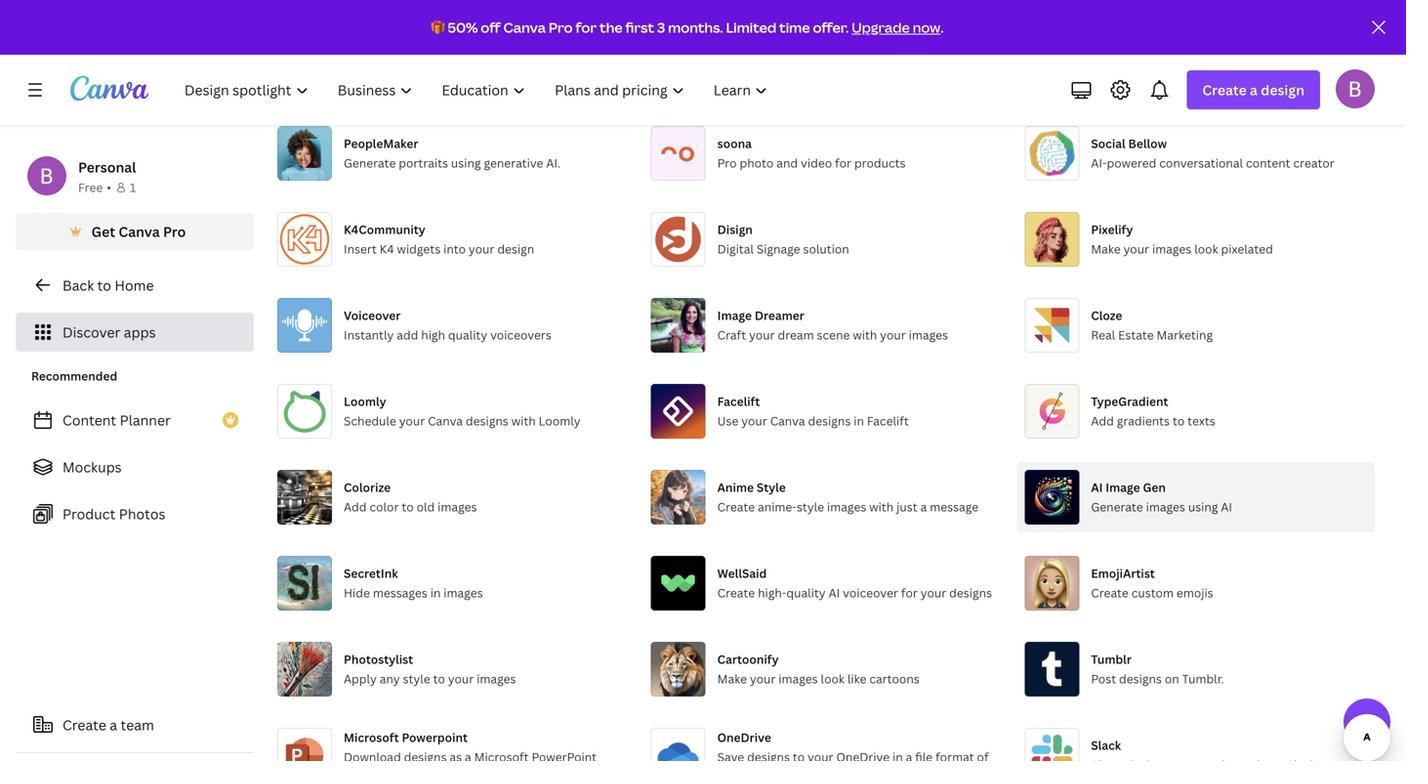 Task type: describe. For each thing, give the bounding box(es) containing it.
photostylist apply any style to your images
[[344, 651, 516, 687]]

signage
[[757, 241, 801, 257]]

colorize
[[344, 479, 391, 495]]

get canva pro button
[[16, 213, 254, 250]]

just
[[897, 499, 918, 515]]

product photos
[[63, 505, 166, 523]]

the
[[600, 18, 623, 37]]

look for like
[[821, 671, 845, 687]]

high
[[421, 327, 446, 343]]

photostylist
[[344, 651, 413, 667]]

powerpoint
[[402, 729, 468, 745]]

loomly schedule your canva designs with loomly
[[344, 393, 581, 429]]

upgrade now button
[[852, 18, 941, 37]]

.
[[941, 18, 944, 37]]

secretink hide messages in images
[[344, 565, 483, 601]]

discover apps link
[[16, 313, 254, 352]]

like
[[848, 671, 867, 687]]

bob builder image
[[1337, 69, 1376, 108]]

a inside anime style create anime-style images with just a message
[[921, 499, 927, 515]]

style inside photostylist apply any style to your images
[[403, 671, 431, 687]]

to inside photostylist apply any style to your images
[[433, 671, 445, 687]]

real
[[1092, 327, 1116, 343]]

list containing content planner
[[16, 401, 254, 533]]

to inside typegradient add gradients to texts
[[1173, 413, 1185, 429]]

facelift use your canva designs in facelift
[[718, 393, 909, 429]]

content
[[1247, 155, 1291, 171]]

canva for facelift
[[771, 413, 806, 429]]

disign digital signage solution
[[718, 221, 850, 257]]

post
[[1092, 671, 1117, 687]]

photos
[[119, 505, 166, 523]]

images inside photostylist apply any style to your images
[[477, 671, 516, 687]]

1 horizontal spatial ai
[[1092, 479, 1104, 495]]

1
[[130, 179, 136, 195]]

conversational
[[1160, 155, 1244, 171]]

0 vertical spatial facelift
[[718, 393, 761, 409]]

🎁 50% off canva pro for the first 3 months. limited time offer. upgrade now .
[[431, 18, 944, 37]]

portraits
[[399, 155, 448, 171]]

soona pro photo and video for products
[[718, 135, 906, 171]]

and
[[777, 155, 798, 171]]

1 vertical spatial ai
[[1222, 499, 1233, 515]]

your inside wellsaid create high-quality ai voiceover for your designs
[[921, 585, 947, 601]]

message
[[930, 499, 979, 515]]

apply
[[344, 671, 377, 687]]

pro inside button
[[163, 222, 186, 241]]

generate inside peoplemaker generate portraits using generative ai.
[[344, 155, 396, 171]]

pixelated
[[1222, 241, 1274, 257]]

a for team
[[110, 716, 117, 734]]

estate
[[1119, 327, 1154, 343]]

image inside image dreamer craft your dream scene with your images
[[718, 307, 752, 323]]

soona
[[718, 135, 752, 151]]

add
[[397, 327, 419, 343]]

texts
[[1188, 413, 1216, 429]]

1 horizontal spatial facelift
[[867, 413, 909, 429]]

images inside cartoonify make your images look like cartoons
[[779, 671, 818, 687]]

images inside secretink hide messages in images
[[444, 585, 483, 601]]

dream
[[778, 327, 814, 343]]

add for add gradients to texts
[[1092, 413, 1115, 429]]

designs inside loomly schedule your canva designs with loomly
[[466, 413, 509, 429]]

images inside "pixelify make your images look pixelated"
[[1153, 241, 1192, 257]]

quality inside wellsaid create high-quality ai voiceover for your designs
[[787, 585, 826, 601]]

tumblr.
[[1183, 671, 1225, 687]]

k4community
[[344, 221, 426, 237]]

team
[[121, 716, 154, 734]]

video
[[801, 155, 833, 171]]

generate inside ai image gen generate images using ai
[[1092, 499, 1144, 515]]

voiceover
[[344, 307, 401, 323]]

ai-
[[1092, 155, 1108, 171]]

create inside emojiartist create custom emojis
[[1092, 585, 1129, 601]]

back to home link
[[16, 266, 254, 305]]

0 vertical spatial loomly
[[344, 393, 386, 409]]

create inside button
[[63, 716, 106, 734]]

recommended
[[31, 368, 117, 384]]

to inside "colorize add color to old images"
[[402, 499, 414, 515]]

make for make your images look like cartoons
[[718, 671, 747, 687]]

limited
[[726, 18, 777, 37]]

content
[[63, 411, 116, 429]]

microsoft
[[344, 729, 399, 745]]

for for the
[[576, 18, 597, 37]]

for for products
[[835, 155, 852, 171]]

emojiartist create custom emojis
[[1092, 565, 1214, 601]]

in inside secretink hide messages in images
[[431, 585, 441, 601]]

pixelify make your images look pixelated
[[1092, 221, 1274, 257]]

canva inside button
[[119, 222, 160, 241]]

bellow
[[1129, 135, 1168, 151]]

gradients
[[1118, 413, 1171, 429]]

personal
[[78, 158, 136, 176]]

on
[[1165, 671, 1180, 687]]

typegradient add gradients to texts
[[1092, 393, 1216, 429]]

anime-
[[758, 499, 797, 515]]

your inside the k4community insert k4 widgets into your design
[[469, 241, 495, 257]]

create inside wellsaid create high-quality ai voiceover for your designs
[[718, 585, 755, 601]]

images inside ai image gen generate images using ai
[[1147, 499, 1186, 515]]

use
[[718, 413, 739, 429]]

peoplemaker
[[344, 135, 419, 151]]

planner
[[120, 411, 171, 429]]

cloze real estate marketing
[[1092, 307, 1214, 343]]

first
[[626, 18, 655, 37]]

your down dreamer
[[749, 327, 775, 343]]

canva for loomly
[[428, 413, 463, 429]]

create inside dropdown button
[[1203, 81, 1247, 99]]

back
[[63, 276, 94, 295]]

wellsaid
[[718, 565, 767, 581]]

get
[[92, 222, 115, 241]]

custom
[[1132, 585, 1174, 601]]

your inside "pixelify make your images look pixelated"
[[1124, 241, 1150, 257]]

social
[[1092, 135, 1126, 151]]

your inside loomly schedule your canva designs with loomly
[[399, 413, 425, 429]]

style inside anime style create anime-style images with just a message
[[797, 499, 825, 515]]

creator
[[1294, 155, 1335, 171]]

a for design
[[1251, 81, 1258, 99]]

anime
[[718, 479, 754, 495]]

product photos link
[[16, 494, 254, 533]]

for inside wellsaid create high-quality ai voiceover for your designs
[[902, 585, 918, 601]]



Task type: locate. For each thing, give the bounding box(es) containing it.
pro up back to home link
[[163, 222, 186, 241]]

add for add color to old images
[[344, 499, 367, 515]]

list
[[16, 401, 254, 533]]

your right use on the bottom
[[742, 413, 768, 429]]

design inside dropdown button
[[1262, 81, 1305, 99]]

gen
[[1144, 479, 1167, 495]]

apps
[[124, 323, 156, 341]]

pro left the
[[549, 18, 573, 37]]

0 vertical spatial generate
[[344, 155, 396, 171]]

1 vertical spatial add
[[344, 499, 367, 515]]

with right scene in the right of the page
[[853, 327, 878, 343]]

with
[[853, 327, 878, 343], [512, 413, 536, 429], [870, 499, 894, 515]]

get canva pro
[[92, 222, 186, 241]]

using right portraits at the top left of page
[[451, 155, 481, 171]]

old
[[417, 499, 435, 515]]

1 horizontal spatial make
[[1092, 241, 1121, 257]]

facelift
[[718, 393, 761, 409], [867, 413, 909, 429]]

1 horizontal spatial image
[[1106, 479, 1141, 495]]

look inside cartoonify make your images look like cartoons
[[821, 671, 845, 687]]

a inside button
[[110, 716, 117, 734]]

create a team button
[[16, 705, 254, 745]]

digital
[[718, 241, 754, 257]]

your right into
[[469, 241, 495, 257]]

1 vertical spatial with
[[512, 413, 536, 429]]

create left team on the left of page
[[63, 716, 106, 734]]

loomly down voiceovers
[[539, 413, 581, 429]]

loomly up schedule
[[344, 393, 386, 409]]

make inside "pixelify make your images look pixelated"
[[1092, 241, 1121, 257]]

off
[[481, 18, 501, 37]]

pro
[[549, 18, 573, 37], [718, 155, 737, 171], [163, 222, 186, 241]]

a right just
[[921, 499, 927, 515]]

discover
[[63, 323, 121, 341]]

0 vertical spatial a
[[1251, 81, 1258, 99]]

with left just
[[870, 499, 894, 515]]

0 vertical spatial image
[[718, 307, 752, 323]]

a left team on the left of page
[[110, 716, 117, 734]]

wellsaid create high-quality ai voiceover for your designs
[[718, 565, 993, 601]]

with inside image dreamer craft your dream scene with your images
[[853, 327, 878, 343]]

offer.
[[813, 18, 849, 37]]

any
[[380, 671, 400, 687]]

using inside ai image gen generate images using ai
[[1189, 499, 1219, 515]]

onedrive
[[718, 729, 772, 745]]

images
[[1153, 241, 1192, 257], [909, 327, 949, 343], [438, 499, 477, 515], [828, 499, 867, 515], [1147, 499, 1186, 515], [444, 585, 483, 601], [477, 671, 516, 687], [779, 671, 818, 687]]

insert
[[344, 241, 377, 257]]

create down emojiartist
[[1092, 585, 1129, 601]]

high-
[[758, 585, 787, 601]]

1 horizontal spatial add
[[1092, 413, 1115, 429]]

quality inside voiceover instantly add high quality voiceovers
[[448, 327, 488, 343]]

0 horizontal spatial quality
[[448, 327, 488, 343]]

0 horizontal spatial pro
[[163, 222, 186, 241]]

0 horizontal spatial make
[[718, 671, 747, 687]]

quality left voiceover
[[787, 585, 826, 601]]

for
[[576, 18, 597, 37], [835, 155, 852, 171], [902, 585, 918, 601]]

using down the texts
[[1189, 499, 1219, 515]]

0 vertical spatial style
[[797, 499, 825, 515]]

designs inside facelift use your canva designs in facelift
[[809, 413, 851, 429]]

to left the texts
[[1173, 413, 1185, 429]]

0 vertical spatial add
[[1092, 413, 1115, 429]]

1 horizontal spatial in
[[854, 413, 865, 429]]

disign
[[718, 221, 753, 237]]

1 vertical spatial a
[[921, 499, 927, 515]]

0 vertical spatial ai
[[1092, 479, 1104, 495]]

generate
[[344, 155, 396, 171], [1092, 499, 1144, 515]]

cartoonify make your images look like cartoons
[[718, 651, 920, 687]]

image left gen
[[1106, 479, 1141, 495]]

2 horizontal spatial for
[[902, 585, 918, 601]]

ai inside wellsaid create high-quality ai voiceover for your designs
[[829, 585, 840, 601]]

images inside anime style create anime-style images with just a message
[[828, 499, 867, 515]]

social bellow ai-powered conversational content creator
[[1092, 135, 1335, 171]]

loomly
[[344, 393, 386, 409], [539, 413, 581, 429]]

content planner link
[[16, 401, 254, 440]]

for right video
[[835, 155, 852, 171]]

2 vertical spatial a
[[110, 716, 117, 734]]

pro down soona
[[718, 155, 737, 171]]

scene
[[817, 327, 850, 343]]

canva right schedule
[[428, 413, 463, 429]]

add inside typegradient add gradients to texts
[[1092, 413, 1115, 429]]

create inside anime style create anime-style images with just a message
[[718, 499, 755, 515]]

canva for 🎁
[[504, 18, 546, 37]]

1 vertical spatial look
[[821, 671, 845, 687]]

designs
[[466, 413, 509, 429], [809, 413, 851, 429], [950, 585, 993, 601], [1120, 671, 1163, 687]]

ai image gen generate images using ai
[[1092, 479, 1233, 515]]

designs down message at the bottom right of the page
[[950, 585, 993, 601]]

1 horizontal spatial look
[[1195, 241, 1219, 257]]

a up content
[[1251, 81, 1258, 99]]

0 vertical spatial quality
[[448, 327, 488, 343]]

0 vertical spatial pro
[[549, 18, 573, 37]]

add inside "colorize add color to old images"
[[344, 499, 367, 515]]

ai image gen group
[[1017, 462, 1376, 532]]

2 vertical spatial pro
[[163, 222, 186, 241]]

image inside ai image gen generate images using ai
[[1106, 479, 1141, 495]]

for right voiceover
[[902, 585, 918, 601]]

1 vertical spatial design
[[498, 241, 535, 257]]

canva inside loomly schedule your canva designs with loomly
[[428, 413, 463, 429]]

1 vertical spatial quality
[[787, 585, 826, 601]]

0 vertical spatial using
[[451, 155, 481, 171]]

0 vertical spatial design
[[1262, 81, 1305, 99]]

facelift up anime style create anime-style images with just a message on the right bottom of page
[[867, 413, 909, 429]]

designs left on
[[1120, 671, 1163, 687]]

marketing
[[1157, 327, 1214, 343]]

create up social bellow ai-powered conversational content creator
[[1203, 81, 1247, 99]]

create down anime
[[718, 499, 755, 515]]

designs down voiceovers
[[466, 413, 509, 429]]

designs inside wellsaid create high-quality ai voiceover for your designs
[[950, 585, 993, 601]]

voiceover instantly add high quality voiceovers
[[344, 307, 552, 343]]

instantly
[[344, 327, 394, 343]]

months.
[[668, 18, 724, 37]]

voiceovers
[[491, 327, 552, 343]]

tumblr post designs on tumblr.
[[1092, 651, 1225, 687]]

design inside the k4community insert k4 widgets into your design
[[498, 241, 535, 257]]

canva inside facelift use your canva designs in facelift
[[771, 413, 806, 429]]

look left pixelated
[[1195, 241, 1219, 257]]

in right messages
[[431, 585, 441, 601]]

0 vertical spatial in
[[854, 413, 865, 429]]

add down colorize
[[344, 499, 367, 515]]

0 horizontal spatial image
[[718, 307, 752, 323]]

ai.
[[547, 155, 561, 171]]

make down pixelify
[[1092, 241, 1121, 257]]

your down pixelify
[[1124, 241, 1150, 257]]

1 vertical spatial pro
[[718, 155, 737, 171]]

upgrade
[[852, 18, 910, 37]]

0 horizontal spatial a
[[110, 716, 117, 734]]

0 horizontal spatial for
[[576, 18, 597, 37]]

style up wellsaid create high-quality ai voiceover for your designs
[[797, 499, 825, 515]]

0 vertical spatial with
[[853, 327, 878, 343]]

designs inside the tumblr post designs on tumblr.
[[1120, 671, 1163, 687]]

0 horizontal spatial add
[[344, 499, 367, 515]]

canva right use on the bottom
[[771, 413, 806, 429]]

1 horizontal spatial using
[[1189, 499, 1219, 515]]

1 vertical spatial make
[[718, 671, 747, 687]]

1 horizontal spatial for
[[835, 155, 852, 171]]

secretink
[[344, 565, 398, 581]]

in inside facelift use your canva designs in facelift
[[854, 413, 865, 429]]

with inside loomly schedule your canva designs with loomly
[[512, 413, 536, 429]]

1 horizontal spatial design
[[1262, 81, 1305, 99]]

images inside "colorize add color to old images"
[[438, 499, 477, 515]]

now
[[913, 18, 941, 37]]

1 vertical spatial in
[[431, 585, 441, 601]]

for left the
[[576, 18, 597, 37]]

1 vertical spatial for
[[835, 155, 852, 171]]

microsoft powerpoint
[[344, 729, 468, 745]]

typegradient
[[1092, 393, 1169, 409]]

color
[[370, 499, 399, 515]]

image
[[718, 307, 752, 323], [1106, 479, 1141, 495]]

1 vertical spatial loomly
[[539, 413, 581, 429]]

1 horizontal spatial generate
[[1092, 499, 1144, 515]]

1 horizontal spatial style
[[797, 499, 825, 515]]

with for anime style
[[870, 499, 894, 515]]

your right voiceover
[[921, 585, 947, 601]]

look left like
[[821, 671, 845, 687]]

tumblr
[[1092, 651, 1132, 667]]

2 horizontal spatial ai
[[1222, 499, 1233, 515]]

0 horizontal spatial look
[[821, 671, 845, 687]]

dreamer
[[755, 307, 805, 323]]

messages
[[373, 585, 428, 601]]

home
[[115, 276, 154, 295]]

a inside dropdown button
[[1251, 81, 1258, 99]]

1 vertical spatial generate
[[1092, 499, 1144, 515]]

0 horizontal spatial in
[[431, 585, 441, 601]]

1 vertical spatial using
[[1189, 499, 1219, 515]]

0 vertical spatial make
[[1092, 241, 1121, 257]]

add down typegradient
[[1092, 413, 1115, 429]]

quality right high
[[448, 327, 488, 343]]

cartoons
[[870, 671, 920, 687]]

look for pixelated
[[1195, 241, 1219, 257]]

voiceover
[[843, 585, 899, 601]]

ai
[[1092, 479, 1104, 495], [1222, 499, 1233, 515], [829, 585, 840, 601]]

make down cartoonify
[[718, 671, 747, 687]]

1 horizontal spatial loomly
[[539, 413, 581, 429]]

design right into
[[498, 241, 535, 257]]

in up anime style create anime-style images with just a message on the right bottom of page
[[854, 413, 865, 429]]

your right scene in the right of the page
[[881, 327, 906, 343]]

1 vertical spatial style
[[403, 671, 431, 687]]

create a team
[[63, 716, 154, 734]]

2 vertical spatial with
[[870, 499, 894, 515]]

with inside anime style create anime-style images with just a message
[[870, 499, 894, 515]]

design left bob builder icon
[[1262, 81, 1305, 99]]

2 vertical spatial ai
[[829, 585, 840, 601]]

to right 'any'
[[433, 671, 445, 687]]

quality
[[448, 327, 488, 343], [787, 585, 826, 601]]

make inside cartoonify make your images look like cartoons
[[718, 671, 747, 687]]

using
[[451, 155, 481, 171], [1189, 499, 1219, 515]]

discover apps
[[63, 323, 156, 341]]

facelift up use on the bottom
[[718, 393, 761, 409]]

with for image dreamer
[[853, 327, 878, 343]]

canva right off
[[504, 18, 546, 37]]

make for make your images look pixelated
[[1092, 241, 1121, 257]]

your up "powerpoint"
[[448, 671, 474, 687]]

your inside facelift use your canva designs in facelift
[[742, 413, 768, 429]]

1 horizontal spatial pro
[[549, 18, 573, 37]]

2 vertical spatial for
[[902, 585, 918, 601]]

1 horizontal spatial a
[[921, 499, 927, 515]]

0 horizontal spatial using
[[451, 155, 481, 171]]

canva right get
[[119, 222, 160, 241]]

create down wellsaid
[[718, 585, 755, 601]]

powered
[[1108, 155, 1157, 171]]

image up craft
[[718, 307, 752, 323]]

to right the back
[[97, 276, 111, 295]]

0 vertical spatial look
[[1195, 241, 1219, 257]]

your
[[469, 241, 495, 257], [1124, 241, 1150, 257], [749, 327, 775, 343], [881, 327, 906, 343], [399, 413, 425, 429], [742, 413, 768, 429], [921, 585, 947, 601], [448, 671, 474, 687], [750, 671, 776, 687]]

using inside peoplemaker generate portraits using generative ai.
[[451, 155, 481, 171]]

photo
[[740, 155, 774, 171]]

free
[[78, 179, 103, 195]]

0 horizontal spatial generate
[[344, 155, 396, 171]]

0 vertical spatial for
[[576, 18, 597, 37]]

a
[[1251, 81, 1258, 99], [921, 499, 927, 515], [110, 716, 117, 734]]

2 horizontal spatial a
[[1251, 81, 1258, 99]]

cartoonify
[[718, 651, 779, 667]]

generative
[[484, 155, 544, 171]]

generate down gen
[[1092, 499, 1144, 515]]

canva
[[504, 18, 546, 37], [119, 222, 160, 241], [428, 413, 463, 429], [771, 413, 806, 429]]

0 horizontal spatial loomly
[[344, 393, 386, 409]]

0 horizontal spatial style
[[403, 671, 431, 687]]

designs up anime style create anime-style images with just a message on the right bottom of page
[[809, 413, 851, 429]]

0 horizontal spatial facelift
[[718, 393, 761, 409]]

look inside "pixelify make your images look pixelated"
[[1195, 241, 1219, 257]]

2 horizontal spatial pro
[[718, 155, 737, 171]]

for inside soona pro photo and video for products
[[835, 155, 852, 171]]

style
[[757, 479, 786, 495]]

into
[[444, 241, 466, 257]]

pro inside soona pro photo and video for products
[[718, 155, 737, 171]]

images inside image dreamer craft your dream scene with your images
[[909, 327, 949, 343]]

design
[[1262, 81, 1305, 99], [498, 241, 535, 257]]

generate down "peoplemaker"
[[344, 155, 396, 171]]

with down voiceovers
[[512, 413, 536, 429]]

mockups link
[[16, 447, 254, 487]]

to left old
[[402, 499, 414, 515]]

50%
[[448, 18, 478, 37]]

emojiartist
[[1092, 565, 1156, 581]]

k4
[[380, 241, 394, 257]]

0 horizontal spatial design
[[498, 241, 535, 257]]

0 horizontal spatial ai
[[829, 585, 840, 601]]

colorize add color to old images
[[344, 479, 477, 515]]

style right 'any'
[[403, 671, 431, 687]]

your inside cartoonify make your images look like cartoons
[[750, 671, 776, 687]]

create a design
[[1203, 81, 1305, 99]]

top level navigation element
[[172, 70, 785, 109]]

1 vertical spatial image
[[1106, 479, 1141, 495]]

product
[[63, 505, 116, 523]]

your inside photostylist apply any style to your images
[[448, 671, 474, 687]]

your down cartoonify
[[750, 671, 776, 687]]

your right schedule
[[399, 413, 425, 429]]

1 vertical spatial facelift
[[867, 413, 909, 429]]

1 horizontal spatial quality
[[787, 585, 826, 601]]



Task type: vqa. For each thing, say whether or not it's contained in the screenshot.


